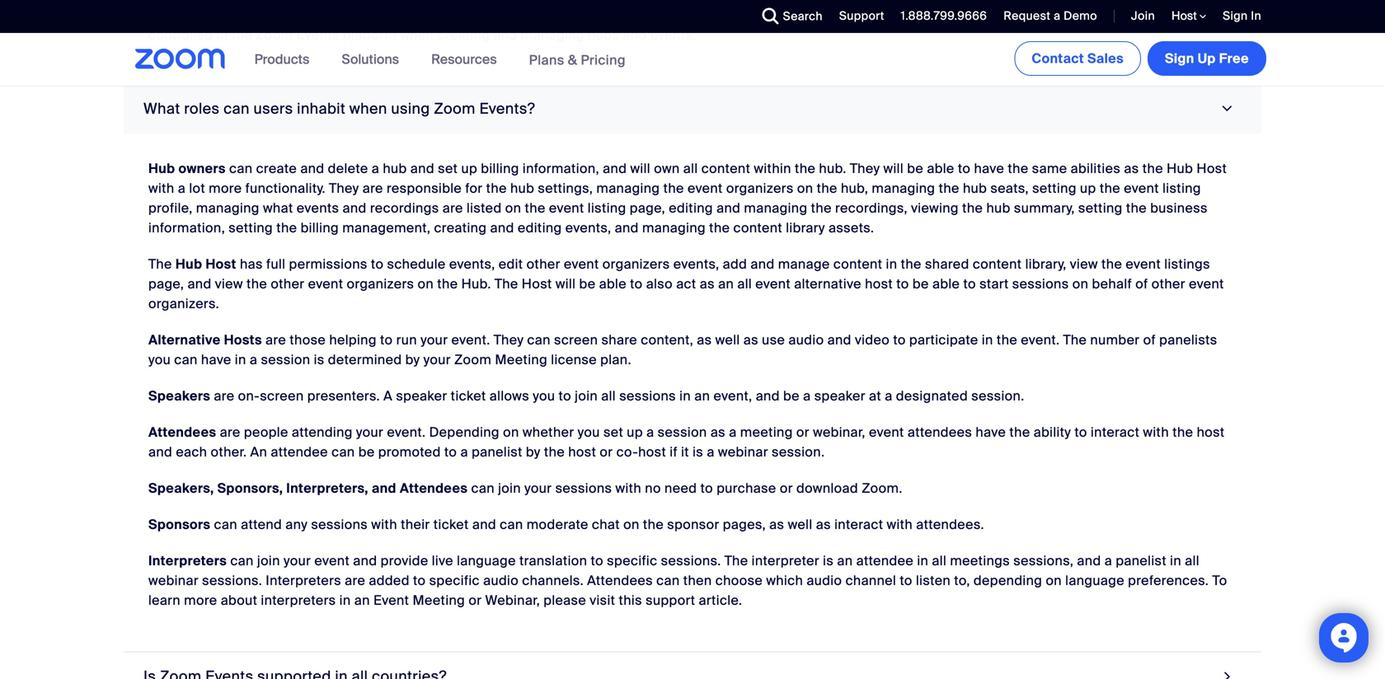 Task type: locate. For each thing, give the bounding box(es) containing it.
event. inside are people attending your event. depending on whether you set up a session as a meeting or webinar, event attendees have the ability to interact with the host and each other. an attendee can be promoted to a panelist by the host or co-host if it is a webinar session.
[[387, 424, 426, 441]]

create inside yes, zoom events provides the functionality to create private or public events. both event hubs and specific events can be made public or private. these settings are easily controlled in the zoom events platform when creating and managing hubs and events.
[[446, 7, 486, 24]]

join up sponsors can attend any sessions with their ticket and can moderate chat on the sponsor pages, as well as interact with attendees. at the bottom
[[498, 480, 521, 497]]

event inside are people attending your event. depending on whether you set up a session as a meeting or webinar, event attendees have the ability to interact with the host and each other. an attendee can be promoted to a panelist by the host or co-host if it is a webinar session.
[[869, 424, 904, 441]]

1 vertical spatial right image
[[1220, 666, 1235, 679]]

create up 'functionality.'
[[256, 160, 297, 177]]

zoom right using
[[434, 99, 476, 118]]

creating
[[437, 26, 490, 44], [434, 219, 487, 237]]

your
[[421, 331, 448, 349], [423, 351, 451, 368], [356, 424, 383, 441], [524, 480, 552, 497], [284, 552, 311, 570]]

they
[[850, 160, 880, 177], [329, 180, 359, 197], [494, 331, 524, 349]]

2 vertical spatial attendees
[[587, 572, 653, 589]]

audio inside the are those helping to run your event. they can screen share content, as well as use audio and video to participate in the event. the number of panelists you can have in a session is determined by your zoom meeting license plan.
[[788, 331, 824, 349]]

0 vertical spatial panelist
[[472, 443, 522, 461]]

host inside the can create and delete a hub and set up billing information, and will own all content within the hub. they will be able to have the same abilities as the hub host with a lot more functionality. they are responsible for the hub settings, managing the event organizers on the hub, managing the hub seats, setting up the event listing profile, managing what events and recordings are listed on the event listing page, editing and managing the recordings, viewing the hub summary, setting the business information, setting the billing management, creating and editing events, and managing the content library assets.
[[1197, 160, 1227, 177]]

set inside the can create and delete a hub and set up billing information, and will own all content within the hub. they will be able to have the same abilities as the hub host with a lot more functionality. they are responsible for the hub settings, managing the event organizers on the hub, managing the hub seats, setting up the event listing profile, managing what events and recordings are listed on the event listing page, editing and managing the recordings, viewing the hub summary, setting the business information, setting the billing management, creating and editing events, and managing the content library assets.
[[438, 160, 458, 177]]

0 vertical spatial view
[[1070, 255, 1098, 273]]

functionality
[[348, 7, 426, 24]]

billing up "for"
[[481, 160, 519, 177]]

0 horizontal spatial other
[[271, 275, 305, 293]]

is inside the are those helping to run your event. they can screen share content, as well as use audio and video to participate in the event. the number of panelists you can have in a session is determined by your zoom meeting license plan.
[[314, 351, 324, 368]]

0 vertical spatial well
[[715, 331, 740, 349]]

specific
[[780, 7, 830, 24], [607, 552, 657, 570], [429, 572, 480, 589]]

1 vertical spatial webinar
[[148, 572, 199, 589]]

can left "made"
[[880, 7, 903, 24]]

in inside yes, zoom events provides the functionality to create private or public events. both event hubs and specific events can be made public or private. these settings are easily controlled in the zoom events platform when creating and managing hubs and events.
[[217, 26, 228, 44]]

they up hub, on the right top of page
[[850, 160, 880, 177]]

with inside the can create and delete a hub and set up billing information, and will own all content within the hub. they will be able to have the same abilities as the hub host with a lot more functionality. they are responsible for the hub settings, managing the event organizers on the hub, managing the hub seats, setting up the event listing profile, managing what events and recordings are listed on the event listing page, editing and managing the recordings, viewing the hub summary, setting the business information, setting the billing management, creating and editing events, and managing the content library assets.
[[148, 180, 174, 197]]

0 horizontal spatial panelist
[[472, 443, 522, 461]]

0 vertical spatial sign
[[1223, 8, 1248, 23]]

article.
[[699, 592, 742, 609]]

1 horizontal spatial interpreters
[[266, 572, 341, 589]]

a inside the can join your event and provide live language translation to specific sessions. the interpreter is an attendee in all meetings sessions, and a panelist in all webinar sessions. interpreters are added to specific audio channels. attendees can then choose which audio channel to listen to, depending on language preferences. to learn more about interpreters in an event meeting or webinar, please visit this support article.
[[1104, 552, 1112, 570]]

1 vertical spatial have
[[201, 351, 231, 368]]

0 vertical spatial session
[[261, 351, 310, 368]]

more inside the can join your event and provide live language translation to specific sessions. the interpreter is an attendee in all meetings sessions, and a panelist in all webinar sessions. interpreters are added to specific audio channels. attendees can then choose which audio channel to listen to, depending on language preferences. to learn more about interpreters in an event meeting or webinar, please visit this support article.
[[184, 592, 217, 609]]

all inside the can create and delete a hub and set up billing information, and will own all content within the hub. they will be able to have the same abilities as the hub host with a lot more functionality. they are responsible for the hub settings, managing the event organizers on the hub, managing the hub seats, setting up the event listing profile, managing what events and recordings are listed on the event listing page, editing and managing the recordings, viewing the hub summary, setting the business information, setting the billing management, creating and editing events, and managing the content library assets.
[[683, 160, 698, 177]]

hub inside the can create and delete a hub and set up billing information, and will own all content within the hub. they will be able to have the same abilities as the hub host with a lot more functionality. they are responsible for the hub settings, managing the event organizers on the hub, managing the hub seats, setting up the event listing profile, managing what events and recordings are listed on the event listing page, editing and managing the recordings, viewing the hub summary, setting the business information, setting the billing management, creating and editing events, and managing the content library assets.
[[1167, 160, 1193, 177]]

1 vertical spatial sessions.
[[202, 572, 262, 589]]

2 vertical spatial specific
[[429, 572, 480, 589]]

these
[[1076, 7, 1115, 24]]

is
[[314, 351, 324, 368], [693, 443, 703, 461], [823, 552, 834, 570]]

have up seats,
[[974, 160, 1004, 177]]

1 vertical spatial view
[[215, 275, 243, 293]]

the inside the are those helping to run your event. they can screen share content, as well as use audio and video to participate in the event. the number of panelists you can have in a session is determined by your zoom meeting license plan.
[[1063, 331, 1087, 349]]

of right number on the right of the page
[[1143, 331, 1156, 349]]

license
[[551, 351, 597, 368]]

1 horizontal spatial interact
[[1091, 424, 1139, 441]]

within
[[754, 160, 791, 177]]

zoom.
[[862, 480, 903, 497]]

billing up permissions
[[301, 219, 339, 237]]

as inside has full permissions to schedule events, edit other event organizers events, add and manage content in the shared content library, view the event listings page, and view the other event organizers on the hub. the host will be able to also act as an all event alternative host to be able to start sessions on behalf of other event organizers.
[[700, 275, 715, 293]]

attendee inside the can join your event and provide live language translation to specific sessions. the interpreter is an attendee in all meetings sessions, and a panelist in all webinar sessions. interpreters are added to specific audio channels. attendees can then choose which audio channel to listen to, depending on language preferences. to learn more about interpreters in an event meeting or webinar, please visit this support article.
[[856, 552, 914, 570]]

a left meeting at the right of the page
[[729, 424, 737, 441]]

hub left owners
[[148, 160, 175, 177]]

product information navigation
[[242, 33, 638, 87]]

content up add
[[733, 219, 782, 237]]

attendees up each
[[148, 424, 216, 441]]

events. left both at the top left of the page
[[596, 7, 642, 24]]

1 horizontal spatial attendee
[[856, 552, 914, 570]]

0 vertical spatial have
[[974, 160, 1004, 177]]

at
[[869, 387, 881, 405]]

2 horizontal spatial organizers
[[726, 180, 794, 197]]

session down the those
[[261, 351, 310, 368]]

sessions,
[[1013, 552, 1074, 570]]

2 vertical spatial is
[[823, 552, 834, 570]]

0 vertical spatial events
[[834, 7, 876, 24]]

private
[[490, 7, 533, 24]]

the
[[324, 7, 344, 24], [232, 26, 252, 44], [795, 160, 816, 177], [1008, 160, 1028, 177], [1142, 160, 1163, 177], [486, 180, 507, 197], [663, 180, 684, 197], [817, 180, 837, 197], [939, 180, 959, 197], [1100, 180, 1120, 197], [525, 199, 545, 217], [811, 199, 832, 217], [962, 199, 983, 217], [1126, 199, 1147, 217], [276, 219, 297, 237], [709, 219, 730, 237], [901, 255, 922, 273], [1101, 255, 1122, 273], [246, 275, 267, 293], [437, 275, 458, 293], [997, 331, 1017, 349], [1009, 424, 1030, 441], [1172, 424, 1193, 441], [544, 443, 565, 461], [643, 516, 664, 533]]

1 horizontal spatial editing
[[669, 199, 713, 217]]

1 horizontal spatial well
[[788, 516, 812, 533]]

1 horizontal spatial language
[[1065, 572, 1124, 589]]

pricing
[[581, 51, 626, 69]]

organizers
[[726, 180, 794, 197], [602, 255, 670, 273], [347, 275, 414, 293]]

right image inside the what roles can users inhabit when using zoom events? dropdown button
[[1216, 101, 1238, 116]]

editing up edit
[[518, 219, 562, 237]]

content,
[[641, 331, 693, 349]]

be
[[907, 7, 923, 24], [907, 160, 923, 177], [579, 275, 596, 293], [913, 275, 929, 293], [783, 387, 800, 405], [358, 443, 375, 461]]

are
[[1173, 7, 1194, 24], [363, 180, 383, 197], [442, 199, 463, 217], [265, 331, 286, 349], [214, 387, 234, 405], [220, 424, 240, 441], [345, 572, 365, 589]]

host inside has full permissions to schedule events, edit other event organizers events, add and manage content in the shared content library, view the event listings page, and view the other event organizers on the hub. the host will be able to also act as an all event alternative host to be able to start sessions on behalf of other event organizers.
[[865, 275, 893, 293]]

zoom up products
[[256, 26, 293, 44]]

meetings navigation
[[1011, 33, 1270, 79]]

hubs
[[718, 7, 749, 24], [588, 26, 619, 44]]

can inside dropdown button
[[223, 99, 250, 118]]

ticket up depending
[[451, 387, 486, 405]]

delete
[[328, 160, 368, 177]]

in
[[1251, 8, 1261, 23]]

alternative
[[148, 331, 221, 349]]

1 vertical spatial events
[[297, 199, 339, 217]]

as right act
[[700, 275, 715, 293]]

when
[[400, 26, 434, 44], [349, 99, 387, 118]]

attendees up 'this'
[[587, 572, 653, 589]]

an
[[718, 275, 734, 293], [694, 387, 710, 405], [837, 552, 853, 570], [354, 592, 370, 609]]

1 vertical spatial of
[[1143, 331, 1156, 349]]

event. down 'hub.'
[[451, 331, 490, 349]]

0 horizontal spatial sign
[[1165, 50, 1194, 67]]

0 horizontal spatial events.
[[596, 7, 642, 24]]

or
[[537, 7, 550, 24], [1009, 7, 1022, 24], [796, 424, 809, 441], [600, 443, 613, 461], [780, 480, 793, 497], [469, 592, 482, 609]]

webinar,
[[813, 424, 865, 441]]

session inside the are those helping to run your event. they can screen share content, as well as use audio and video to participate in the event. the number of panelists you can have in a session is determined by your zoom meeting license plan.
[[261, 351, 310, 368]]

products button
[[254, 33, 317, 86]]

interact right ability
[[1091, 424, 1139, 441]]

create inside the can create and delete a hub and set up billing information, and will own all content within the hub. they will be able to have the same abilities as the hub host with a lot more functionality. they are responsible for the hub settings, managing the event organizers on the hub, managing the hub seats, setting up the event listing profile, managing what events and recordings are listed on the event listing page, editing and managing the recordings, viewing the hub summary, setting the business information, setting the billing management, creating and editing events, and managing the content library assets.
[[256, 160, 297, 177]]

panelist inside are people attending your event. depending on whether you set up a session as a meeting or webinar, event attendees have the ability to interact with the host and each other. an attendee can be promoted to a panelist by the host or co-host if it is a webinar session.
[[472, 443, 522, 461]]

hub left seats,
[[963, 180, 987, 197]]

will left the "own"
[[630, 160, 650, 177]]

well up 'interpreter'
[[788, 516, 812, 533]]

right image
[[1216, 101, 1238, 116], [1220, 666, 1235, 679]]

is down the those
[[314, 351, 324, 368]]

you down "speakers are on-screen presenters. a speaker ticket allows you to join all sessions in an event, and be a speaker at a designated session." on the bottom of page
[[578, 424, 600, 441]]

your right run
[[421, 331, 448, 349]]

events, inside the can create and delete a hub and set up billing information, and will own all content within the hub. they will be able to have the same abilities as the hub host with a lot more functionality. they are responsible for the hub settings, managing the event organizers on the hub, managing the hub seats, setting up the event listing profile, managing what events and recordings are listed on the event listing page, editing and managing the recordings, viewing the hub summary, setting the business information, setting the billing management, creating and editing events, and managing the content library assets.
[[565, 219, 611, 237]]

search
[[783, 9, 823, 24]]

you down alternative
[[148, 351, 171, 368]]

2 vertical spatial setting
[[229, 219, 273, 237]]

0 vertical spatial interpreters
[[148, 552, 227, 570]]

be inside yes, zoom events provides the functionality to create private or public events. both event hubs and specific events can be made public or private. these settings are easily controlled in the zoom events platform when creating and managing hubs and events.
[[907, 7, 923, 24]]

session. down meeting at the right of the page
[[772, 443, 825, 461]]

0 horizontal spatial setting
[[229, 219, 273, 237]]

in inside has full permissions to schedule events, edit other event organizers events, add and manage content in the shared content library, view the event listings page, and view the other event organizers on the hub. the host will be able to also act as an all event alternative host to be able to start sessions on behalf of other event organizers.
[[886, 255, 897, 273]]

0 horizontal spatial event.
[[387, 424, 426, 441]]

ticket for their
[[433, 516, 469, 533]]

host
[[865, 275, 893, 293], [1197, 424, 1225, 441], [568, 443, 596, 461], [638, 443, 666, 461]]

0 vertical spatial set
[[438, 160, 458, 177]]

interpreters,
[[286, 480, 368, 497]]

as
[[1124, 160, 1139, 177], [700, 275, 715, 293], [697, 331, 712, 349], [743, 331, 758, 349], [710, 424, 725, 441], [769, 516, 784, 533], [816, 516, 831, 533]]

other.
[[211, 443, 247, 461]]

0 horizontal spatial set
[[438, 160, 458, 177]]

be left 'also'
[[579, 275, 596, 293]]

will inside has full permissions to schedule events, edit other event organizers events, add and manage content in the shared content library, view the event listings page, and view the other event organizers on the hub. the host will be able to also act as an all event alternative host to be able to start sessions on behalf of other event organizers.
[[556, 275, 576, 293]]

speaker right a
[[396, 387, 447, 405]]

as right abilities
[[1124, 160, 1139, 177]]

an left the event, at the right of page
[[694, 387, 710, 405]]

0 vertical spatial attendees
[[148, 424, 216, 441]]

events down 'functionality.'
[[297, 199, 339, 217]]

0 vertical spatial screen
[[554, 331, 598, 349]]

hub
[[148, 160, 175, 177], [1167, 160, 1193, 177], [176, 255, 202, 273]]

1 vertical spatial more
[[184, 592, 217, 609]]

0 vertical spatial setting
[[1032, 180, 1077, 197]]

are left the added
[[345, 572, 365, 589]]

0 horizontal spatial speaker
[[396, 387, 447, 405]]

determined
[[328, 351, 402, 368]]

0 horizontal spatial meeting
[[413, 592, 465, 609]]

contact sales
[[1032, 50, 1124, 67]]

sign left up
[[1165, 50, 1194, 67]]

0 vertical spatial webinar
[[718, 443, 768, 461]]

1 vertical spatial interact
[[834, 516, 883, 533]]

join down attend
[[257, 552, 280, 570]]

0 horizontal spatial billing
[[301, 219, 339, 237]]

0 vertical spatial is
[[314, 351, 324, 368]]

0 horizontal spatial by
[[405, 351, 420, 368]]

0 horizontal spatial create
[[256, 160, 297, 177]]

the
[[148, 255, 172, 273], [495, 275, 518, 293], [1063, 331, 1087, 349], [724, 552, 748, 570]]

meeting inside the are those helping to run your event. they can screen share content, as well as use audio and video to participate in the event. the number of panelists you can have in a session is determined by your zoom meeting license plan.
[[495, 351, 547, 368]]

the inside has full permissions to schedule events, edit other event organizers events, add and manage content in the shared content library, view the event listings page, and view the other event organizers on the hub. the host will be able to also act as an all event alternative host to be able to start sessions on behalf of other event organizers.
[[495, 275, 518, 293]]

screen inside the are those helping to run your event. they can screen share content, as well as use audio and video to participate in the event. the number of panelists you can have in a session is determined by your zoom meeting license plan.
[[554, 331, 598, 349]]

0 vertical spatial organizers
[[726, 180, 794, 197]]

well left use
[[715, 331, 740, 349]]

0 vertical spatial specific
[[780, 7, 830, 24]]

public
[[553, 7, 593, 24], [966, 7, 1005, 24]]

support link
[[827, 0, 888, 33], [839, 8, 884, 23]]

0 horizontal spatial language
[[457, 552, 516, 570]]

join inside the can join your event and provide live language translation to specific sessions. the interpreter is an attendee in all meetings sessions, and a panelist in all webinar sessions. interpreters are added to specific audio channels. attendees can then choose which audio channel to listen to, depending on language preferences. to learn more about interpreters in an event meeting or webinar, please visit this support article.
[[257, 552, 280, 570]]

1 horizontal spatial create
[[446, 7, 486, 24]]

1 vertical spatial session.
[[772, 443, 825, 461]]

1 vertical spatial ticket
[[433, 516, 469, 533]]

well inside the are those helping to run your event. they can screen share content, as well as use audio and video to participate in the event. the number of panelists you can have in a session is determined by your zoom meeting license plan.
[[715, 331, 740, 349]]

managing
[[521, 26, 584, 44], [596, 180, 660, 197], [872, 180, 935, 197], [196, 199, 260, 217], [744, 199, 807, 217], [642, 219, 706, 237]]

the up "organizers."
[[148, 255, 172, 273]]

language down sessions,
[[1065, 572, 1124, 589]]

they down delete
[[329, 180, 359, 197]]

1 horizontal spatial screen
[[554, 331, 598, 349]]

depending
[[974, 572, 1042, 589]]

on down allows
[[503, 424, 519, 441]]

page, inside has full permissions to schedule events, edit other event organizers events, add and manage content in the shared content library, view the event listings page, and view the other event organizers on the hub. the host will be able to also act as an all event alternative host to be able to start sessions on behalf of other event organizers.
[[148, 275, 184, 293]]

up up co-
[[627, 424, 643, 441]]

other
[[526, 255, 560, 273], [271, 275, 305, 293], [1152, 275, 1185, 293]]

all down add
[[737, 275, 752, 293]]

1 speaker from the left
[[396, 387, 447, 405]]

0 horizontal spatial when
[[349, 99, 387, 118]]

management,
[[342, 219, 431, 237]]

sessions down library,
[[1012, 275, 1069, 293]]

0 horizontal spatial public
[[553, 7, 593, 24]]

event down the 'at'
[[869, 424, 904, 441]]

0 horizontal spatial page,
[[148, 275, 184, 293]]

the inside the can join your event and provide live language translation to specific sessions. the interpreter is an attendee in all meetings sessions, and a panelist in all webinar sessions. interpreters are added to specific audio channels. attendees can then choose which audio channel to listen to, depending on language preferences. to learn more about interpreters in an event meeting or webinar, please visit this support article.
[[724, 552, 748, 570]]

0 vertical spatial of
[[1135, 275, 1148, 293]]

0 horizontal spatial interpreters
[[148, 552, 227, 570]]

hub up business
[[1167, 160, 1193, 177]]

0 vertical spatial ticket
[[451, 387, 486, 405]]

interact inside are people attending your event. depending on whether you set up a session as a meeting or webinar, event attendees have the ability to interact with the host and each other. an attendee can be promoted to a panelist by the host or co-host if it is a webinar session.
[[1091, 424, 1139, 441]]

have inside the are those helping to run your event. they can screen share content, as well as use audio and video to participate in the event. the number of panelists you can have in a session is determined by your zoom meeting license plan.
[[201, 351, 231, 368]]

business
[[1150, 199, 1208, 217]]

on down sessions,
[[1046, 572, 1062, 589]]

can inside are people attending your event. depending on whether you set up a session as a meeting or webinar, event attendees have the ability to interact with the host and each other. an attendee can be promoted to a panelist by the host or co-host if it is a webinar session.
[[332, 443, 355, 461]]

as right pages,
[[769, 516, 784, 533]]

0 horizontal spatial events
[[297, 199, 339, 217]]

0 horizontal spatial webinar
[[148, 572, 199, 589]]

able
[[927, 160, 954, 177], [599, 275, 626, 293], [932, 275, 960, 293]]

sign inside sign up free button
[[1165, 50, 1194, 67]]

0 vertical spatial up
[[461, 160, 477, 177]]

visit
[[590, 592, 615, 609]]

2 vertical spatial up
[[627, 424, 643, 441]]

2 public from the left
[[966, 7, 1005, 24]]

join down "license"
[[575, 387, 598, 405]]

audio up webinar,
[[483, 572, 519, 589]]

added
[[369, 572, 410, 589]]

or inside the can join your event and provide live language translation to specific sessions. the interpreter is an attendee in all meetings sessions, and a panelist in all webinar sessions. interpreters are added to specific audio channels. attendees can then choose which audio channel to listen to, depending on language preferences. to learn more about interpreters in an event meeting or webinar, please visit this support article.
[[469, 592, 482, 609]]

host down edit
[[522, 275, 552, 293]]

session up it
[[658, 424, 707, 441]]

are inside the are those helping to run your event. they can screen share content, as well as use audio and video to participate in the event. the number of panelists you can have in a session is determined by your zoom meeting license plan.
[[265, 331, 286, 349]]

create
[[446, 7, 486, 24], [256, 160, 297, 177]]

share
[[601, 331, 637, 349]]

learn
[[148, 592, 181, 609]]

events?
[[479, 99, 535, 118]]

webinar
[[718, 443, 768, 461], [148, 572, 199, 589]]

to down chat
[[591, 552, 603, 570]]

settings
[[1118, 7, 1170, 24]]

provide
[[381, 552, 428, 570]]

0 horizontal spatial information,
[[148, 219, 225, 237]]

1 vertical spatial hubs
[[588, 26, 619, 44]]

your inside are people attending your event. depending on whether you set up a session as a meeting or webinar, event attendees have the ability to interact with the host and each other. an attendee can be promoted to a panelist by the host or co-host if it is a webinar session.
[[356, 424, 383, 441]]

0 horizontal spatial session.
[[772, 443, 825, 461]]

organizers.
[[148, 295, 219, 312]]

1 horizontal spatial attendees
[[400, 480, 468, 497]]

and inside are people attending your event. depending on whether you set up a session as a meeting or webinar, event attendees have the ability to interact with the host and each other. an attendee can be promoted to a panelist by the host or co-host if it is a webinar session.
[[148, 443, 172, 461]]

1 horizontal spatial they
[[494, 331, 524, 349]]

event. left number on the right of the page
[[1021, 331, 1060, 349]]

ability
[[1034, 424, 1071, 441]]

attendees
[[148, 424, 216, 441], [400, 480, 468, 497], [587, 572, 653, 589]]

have down alternative hosts
[[201, 351, 231, 368]]

choose
[[715, 572, 763, 589]]

events inside yes, zoom events provides the functionality to create private or public events. both event hubs and specific events can be made public or private. these settings are easily controlled in the zoom events platform when creating and managing hubs and events.
[[834, 7, 876, 24]]

is right it
[[693, 443, 703, 461]]

have inside are people attending your event. depending on whether you set up a session as a meeting or webinar, event attendees have the ability to interact with the host and each other. an attendee can be promoted to a panelist by the host or co-host if it is a webinar session.
[[976, 424, 1006, 441]]

1 vertical spatial when
[[349, 99, 387, 118]]

lot
[[189, 180, 205, 197]]

to left run
[[380, 331, 393, 349]]

private.
[[1025, 7, 1072, 24]]

content up the start
[[973, 255, 1022, 273]]

1 vertical spatial panelist
[[1116, 552, 1166, 570]]

by inside are people attending your event. depending on whether you set up a session as a meeting or webinar, event attendees have the ability to interact with the host and each other. an attendee can be promoted to a panelist by the host or co-host if it is a webinar session.
[[526, 443, 541, 461]]

sessions. up "then"
[[661, 552, 721, 570]]

is inside are people attending your event. depending on whether you set up a session as a meeting or webinar, event attendees have the ability to interact with the host and each other. an attendee can be promoted to a panelist by the host or co-host if it is a webinar session.
[[693, 443, 703, 461]]

on inside the can join your event and provide live language translation to specific sessions. the interpreter is an attendee in all meetings sessions, and a panelist in all webinar sessions. interpreters are added to specific audio channels. attendees can then choose which audio channel to listen to, depending on language preferences. to learn more about interpreters in an event meeting or webinar, please visit this support article.
[[1046, 572, 1062, 589]]

editing down the "own"
[[669, 199, 713, 217]]

setting down abilities
[[1078, 199, 1123, 217]]

attendee
[[271, 443, 328, 461], [856, 552, 914, 570]]

0 vertical spatial meeting
[[495, 351, 547, 368]]

sponsors,
[[217, 480, 283, 497]]

easily
[[1197, 7, 1234, 24]]

interpreters inside the can join your event and provide live language translation to specific sessions. the interpreter is an attendee in all meetings sessions, and a panelist in all webinar sessions. interpreters are added to specific audio channels. attendees can then choose which audio channel to listen to, depending on language preferences. to learn more about interpreters in an event meeting or webinar, please visit this support article.
[[266, 572, 341, 589]]

as down 'download' on the right of the page
[[816, 516, 831, 533]]

1.888.799.9666 button
[[888, 0, 991, 33], [901, 8, 987, 23]]

are those helping to run your event. they can screen share content, as well as use audio and video to participate in the event. the number of panelists you can have in a session is determined by your zoom meeting license plan.
[[148, 331, 1217, 368]]

1 horizontal spatial events
[[296, 26, 339, 44]]

webinar up learn
[[148, 572, 199, 589]]

1 vertical spatial by
[[526, 443, 541, 461]]

language
[[457, 552, 516, 570], [1065, 572, 1124, 589]]

0 vertical spatial they
[[850, 160, 880, 177]]

interpreters up interpreters
[[266, 572, 341, 589]]

the up "choose"
[[724, 552, 748, 570]]

creating inside the can create and delete a hub and set up billing information, and will own all content within the hub. they will be able to have the same abilities as the hub host with a lot more functionality. they are responsible for the hub settings, managing the event organizers on the hub, managing the hub seats, setting up the event listing profile, managing what events and recordings are listed on the event listing page, editing and managing the recordings, viewing the hub summary, setting the business information, setting the billing management, creating and editing events, and managing the content library assets.
[[434, 219, 487, 237]]

yes, zoom events provides the functionality to create private or public events. both event hubs and specific events can be made public or private. these settings are easily controlled in the zoom events platform when creating and managing hubs and events.
[[148, 7, 1234, 44]]

you right allows
[[533, 387, 555, 405]]

can inside the can create and delete a hub and set up billing information, and will own all content within the hub. they will be able to have the same abilities as the hub host with a lot more functionality. they are responsible for the hub settings, managing the event organizers on the hub, managing the hub seats, setting up the event listing profile, managing what events and recordings are listed on the event listing page, editing and managing the recordings, viewing the hub summary, setting the business information, setting the billing management, creating and editing events, and managing the content library assets.
[[229, 160, 253, 177]]

on
[[797, 180, 813, 197], [505, 199, 521, 217], [418, 275, 434, 293], [1072, 275, 1088, 293], [503, 424, 519, 441], [623, 516, 639, 533], [1046, 572, 1062, 589]]

by down whether
[[526, 443, 541, 461]]

host up business
[[1197, 160, 1227, 177]]

audio right which
[[807, 572, 842, 589]]

1 horizontal spatial meeting
[[495, 351, 547, 368]]

attendee down attending
[[271, 443, 328, 461]]

join link right 'these'
[[1119, 0, 1159, 33]]

be inside are people attending your event. depending on whether you set up a session as a meeting or webinar, event attendees have the ability to interact with the host and each other. an attendee can be promoted to a panelist by the host or co-host if it is a webinar session.
[[358, 443, 375, 461]]

meeting
[[740, 424, 793, 441]]

zoom
[[178, 7, 215, 24], [256, 26, 293, 44], [434, 99, 476, 118], [454, 351, 491, 368]]

attendees inside the can join your event and provide live language translation to specific sessions. the interpreter is an attendee in all meetings sessions, and a panelist in all webinar sessions. interpreters are added to specific audio channels. attendees can then choose which audio channel to listen to, depending on language preferences. to learn more about interpreters in an event meeting or webinar, please visit this support article.
[[587, 572, 653, 589]]

contact sales link
[[1014, 41, 1141, 76]]

1 vertical spatial creating
[[434, 219, 487, 237]]

2 vertical spatial join
[[257, 552, 280, 570]]

0 vertical spatial right image
[[1216, 101, 1238, 116]]

0 horizontal spatial you
[[148, 351, 171, 368]]

session. right 'designated'
[[971, 387, 1024, 405]]

controlled
[[148, 26, 213, 44]]

banner
[[115, 33, 1270, 87]]

resources
[[431, 51, 497, 68]]

0 horizontal spatial join
[[257, 552, 280, 570]]

owners
[[178, 160, 226, 177]]

of right behalf
[[1135, 275, 1148, 293]]

up up "for"
[[461, 160, 477, 177]]

recordings
[[370, 199, 439, 217]]

those
[[290, 331, 326, 349]]

allows
[[490, 387, 529, 405]]

2 speaker from the left
[[814, 387, 865, 405]]

sessions up sponsors can attend any sessions with their ticket and can moderate chat on the sponsor pages, as well as interact with attendees. at the bottom
[[555, 480, 612, 497]]

more right learn
[[184, 592, 217, 609]]

then
[[683, 572, 712, 589]]

2 horizontal spatial will
[[883, 160, 904, 177]]

1.888.799.9666
[[901, 8, 987, 23]]



Task type: vqa. For each thing, say whether or not it's contained in the screenshot.


Task type: describe. For each thing, give the bounding box(es) containing it.
to right need at bottom
[[700, 480, 713, 497]]

please
[[543, 592, 586, 609]]

also
[[646, 275, 673, 293]]

to right video
[[893, 331, 906, 349]]

you inside the are those helping to run your event. they can screen share content, as well as use audio and video to participate in the event. the number of panelists you can have in a session is determined by your zoom meeting license plan.
[[148, 351, 171, 368]]

to right alternative
[[896, 275, 909, 293]]

2 horizontal spatial other
[[1152, 275, 1185, 293]]

1 horizontal spatial information,
[[523, 160, 599, 177]]

hub up responsible
[[383, 160, 407, 177]]

listed
[[467, 199, 502, 217]]

in down hosts
[[235, 351, 246, 368]]

managing down the "own"
[[596, 180, 660, 197]]

0 horizontal spatial up
[[461, 160, 477, 177]]

what
[[263, 199, 293, 217]]

to right ability
[[1075, 424, 1087, 441]]

1 vertical spatial events
[[296, 26, 339, 44]]

1 horizontal spatial billing
[[481, 160, 519, 177]]

all up listen
[[932, 552, 947, 570]]

0 vertical spatial sessions.
[[661, 552, 721, 570]]

1 horizontal spatial event.
[[451, 331, 490, 349]]

more inside the can create and delete a hub and set up billing information, and will own all content within the hub. they will be able to have the same abilities as the hub host with a lot more functionality. they are responsible for the hub settings, managing the event organizers on the hub, managing the hub seats, setting up the event listing profile, managing what events and recordings are listed on the event listing page, editing and managing the recordings, viewing the hub summary, setting the business information, setting the billing management, creating and editing events, and managing the content library assets.
[[209, 180, 242, 197]]

are inside yes, zoom events provides the functionality to create private or public events. both event hubs and specific events can be made public or private. these settings are easily controlled in the zoom events platform when creating and managing hubs and events.
[[1173, 7, 1194, 24]]

on right listed
[[505, 199, 521, 217]]

viewing
[[911, 199, 959, 217]]

all inside has full permissions to schedule events, edit other event organizers events, add and manage content in the shared content library, view the event listings page, and view the other event organizers on the hub. the host will be able to also act as an all event alternative host to be able to start sessions on behalf of other event organizers.
[[737, 275, 752, 293]]

on inside are people attending your event. depending on whether you set up a session as a meeting or webinar, event attendees have the ability to interact with the host and each other. an attendee can be promoted to a panelist by the host or co-host if it is a webinar session.
[[503, 424, 519, 441]]

and inside the are those helping to run your event. they can screen share content, as well as use audio and video to participate in the event. the number of panelists you can have in a session is determined by your zoom meeting license plan.
[[827, 331, 851, 349]]

in up preferences.
[[1170, 552, 1181, 570]]

alternative
[[794, 275, 861, 293]]

creating inside yes, zoom events provides the functionality to create private or public events. both event hubs and specific events can be made public or private. these settings are easily controlled in the zoom events platform when creating and managing hubs and events.
[[437, 26, 490, 44]]

when inside dropdown button
[[349, 99, 387, 118]]

to,
[[954, 572, 970, 589]]

start
[[979, 275, 1009, 293]]

to inside yes, zoom events provides the functionality to create private or public events. both event hubs and specific events can be made public or private. these settings are easily controlled in the zoom events platform when creating and managing hubs and events.
[[429, 7, 442, 24]]

1 vertical spatial information,
[[148, 219, 225, 237]]

a right the 'at'
[[885, 387, 892, 405]]

0 horizontal spatial they
[[329, 180, 359, 197]]

meeting inside the can join your event and provide live language translation to specific sessions. the interpreter is an attendee in all meetings sessions, and a panelist in all webinar sessions. interpreters are added to specific audio channels. attendees can then choose which audio channel to listen to, depending on language preferences. to learn more about interpreters in an event meeting or webinar, please visit this support article.
[[413, 592, 465, 609]]

when inside yes, zoom events provides the functionality to create private or public events. both event hubs and specific events can be made public or private. these settings are easily controlled in the zoom events platform when creating and managing hubs and events.
[[400, 26, 434, 44]]

seats,
[[990, 180, 1029, 197]]

sign for sign in
[[1223, 8, 1248, 23]]

as left use
[[743, 331, 758, 349]]

zoom inside the are those helping to run your event. they can screen share content, as well as use audio and video to participate in the event. the number of panelists you can have in a session is determined by your zoom meeting license plan.
[[454, 351, 491, 368]]

request
[[1004, 8, 1051, 23]]

manage
[[778, 255, 830, 273]]

are left listed
[[442, 199, 463, 217]]

zoom logo image
[[135, 49, 226, 69]]

to
[[1212, 572, 1227, 589]]

content up alternative
[[833, 255, 882, 273]]

as inside the can create and delete a hub and set up billing information, and will own all content within the hub. they will be able to have the same abilities as the hub host with a lot more functionality. they are responsible for the hub settings, managing the event organizers on the hub, managing the hub seats, setting up the event listing profile, managing what events and recordings are listed on the event listing page, editing and managing the recordings, viewing the hub summary, setting the business information, setting the billing management, creating and editing events, and managing the content library assets.
[[1124, 160, 1139, 177]]

attend
[[241, 516, 282, 533]]

1 vertical spatial specific
[[607, 552, 657, 570]]

sessions down interpreters,
[[311, 516, 368, 533]]

events inside the can create and delete a hub and set up billing information, and will own all content within the hub. they will be able to have the same abilities as the hub host with a lot more functionality. they are responsible for the hub settings, managing the event organizers on the hub, managing the hub seats, setting up the event listing profile, managing what events and recordings are listed on the event listing page, editing and managing the recordings, viewing the hub summary, setting the business information, setting the billing management, creating and editing events, and managing the content library assets.
[[297, 199, 339, 217]]

0 horizontal spatial interact
[[834, 516, 883, 533]]

host inside has full permissions to schedule events, edit other event organizers events, add and manage content in the shared content library, view the event listings page, and view the other event organizers on the hub. the host will be able to also act as an all event alternative host to be able to start sessions on behalf of other event organizers.
[[522, 275, 552, 293]]

roles
[[184, 99, 220, 118]]

2 horizontal spatial event.
[[1021, 331, 1060, 349]]

hub.
[[461, 275, 491, 293]]

their
[[401, 516, 430, 533]]

event inside yes, zoom events provides the functionality to create private or public events. both event hubs and specific events can be made public or private. these settings are easily controlled in the zoom events platform when creating and managing hubs and events.
[[679, 7, 714, 24]]

able down shared on the right top
[[932, 275, 960, 293]]

to left 'also'
[[630, 275, 643, 293]]

it
[[681, 443, 689, 461]]

moderate
[[527, 516, 588, 533]]

what roles can users inhabit when using zoom events?
[[143, 99, 535, 118]]

session. inside are people attending your event. depending on whether you set up a session as a meeting or webinar, event attendees have the ability to interact with the host and each other. an attendee can be promoted to a panelist by the host or co-host if it is a webinar session.
[[772, 443, 825, 461]]

zoom up controlled
[[178, 7, 215, 24]]

0 horizontal spatial events
[[219, 7, 262, 24]]

managing up "library"
[[744, 199, 807, 217]]

of inside the are those helping to run your event. they can screen share content, as well as use audio and video to participate in the event. the number of panelists you can have in a session is determined by your zoom meeting license plan.
[[1143, 331, 1156, 349]]

can down speakers, sponsors, interpreters, and attendees can join your sessions with no need to purchase or download zoom.
[[500, 516, 523, 533]]

can join your event and provide live language translation to specific sessions. the interpreter is an attendee in all meetings sessions, and a panelist in all webinar sessions. interpreters are added to specific audio channels. attendees can then choose which audio channel to listen to, depending on language preferences. to learn more about interpreters in an event meeting or webinar, please visit this support article.
[[148, 552, 1227, 609]]

webinar inside are people attending your event. depending on whether you set up a session as a meeting or webinar, event attendees have the ability to interact with the host and each other. an attendee can be promoted to a panelist by the host or co-host if it is a webinar session.
[[718, 443, 768, 461]]

is inside the can join your event and provide live language translation to specific sessions. the interpreter is an attendee in all meetings sessions, and a panelist in all webinar sessions. interpreters are added to specific audio channels. attendees can then choose which audio channel to listen to, depending on language preferences. to learn more about interpreters in an event meeting or webinar, please visit this support article.
[[823, 552, 834, 570]]

an up channel
[[837, 552, 853, 570]]

1 vertical spatial billing
[[301, 219, 339, 237]]

0 horizontal spatial specific
[[429, 572, 480, 589]]

host inside dropdown button
[[1171, 8, 1200, 23]]

are people attending your event. depending on whether you set up a session as a meeting or webinar, event attendees have the ability to interact with the host and each other. an attendee can be promoted to a panelist by the host or co-host if it is a webinar session.
[[148, 424, 1225, 461]]

on down the schedule
[[418, 275, 434, 293]]

organizers inside the can create and delete a hub and set up billing information, and will own all content within the hub. they will be able to have the same abilities as the hub host with a lot more functionality. they are responsible for the hub settings, managing the event organizers on the hub, managing the hub seats, setting up the event listing profile, managing what events and recordings are listed on the event listing page, editing and managing the recordings, viewing the hub summary, setting the business information, setting the billing management, creating and editing events, and managing the content library assets.
[[726, 180, 794, 197]]

your inside the can join your event and provide live language translation to specific sessions. the interpreter is an attendee in all meetings sessions, and a panelist in all webinar sessions. interpreters are added to specific audio channels. attendees can then choose which audio channel to listen to, depending on language preferences. to learn more about interpreters in an event meeting or webinar, please visit this support article.
[[284, 552, 311, 570]]

preferences.
[[1128, 572, 1209, 589]]

0 vertical spatial hubs
[[718, 7, 749, 24]]

yes,
[[148, 7, 175, 24]]

translation
[[519, 552, 587, 570]]

meetings
[[950, 552, 1010, 570]]

0 horizontal spatial view
[[215, 275, 243, 293]]

a left demo
[[1054, 8, 1060, 23]]

a left the 'at'
[[803, 387, 811, 405]]

event down the what roles can users inhabit when using zoom events? dropdown button
[[688, 180, 723, 197]]

set inside are people attending your event. depending on whether you set up a session as a meeting or webinar, event attendees have the ability to interact with the host and each other. an attendee can be promoted to a panelist by the host or co-host if it is a webinar session.
[[603, 424, 623, 441]]

can up about
[[230, 552, 254, 570]]

be down shared on the right top
[[913, 275, 929, 293]]

can create and delete a hub and set up billing information, and will own all content within the hub. they will be able to have the same abilities as the hub host with a lot more functionality. they are responsible for the hub settings, managing the event organizers on the hub, managing the hub seats, setting up the event listing profile, managing what events and recordings are listed on the event listing page, editing and managing the recordings, viewing the hub summary, setting the business information, setting the billing management, creating and editing events, and managing the content library assets.
[[148, 160, 1227, 237]]

attendees.
[[916, 516, 984, 533]]

hub owners
[[148, 160, 226, 177]]

own
[[654, 160, 680, 177]]

are inside the can join your event and provide live language translation to specific sessions. the interpreter is an attendee in all meetings sessions, and a panelist in all webinar sessions. interpreters are added to specific audio channels. attendees can then choose which audio channel to listen to, depending on language preferences. to learn more about interpreters in an event meeting or webinar, please visit this support article.
[[345, 572, 365, 589]]

co-
[[616, 443, 638, 461]]

0 horizontal spatial screen
[[260, 387, 304, 405]]

if
[[670, 443, 678, 461]]

managing up act
[[642, 219, 706, 237]]

to inside the can create and delete a hub and set up billing information, and will own all content within the hub. they will be able to have the same abilities as the hub host with a lot more functionality. they are responsible for the hub settings, managing the event organizers on the hub, managing the hub seats, setting up the event listing profile, managing what events and recordings are listed on the event listing page, editing and managing the recordings, viewing the hub summary, setting the business information, setting the billing management, creating and editing events, and managing the content library assets.
[[958, 160, 971, 177]]

1 horizontal spatial organizers
[[602, 255, 670, 273]]

be up meeting at the right of the page
[[783, 387, 800, 405]]

to down depending
[[444, 443, 457, 461]]

page, inside the can create and delete a hub and set up billing information, and will own all content within the hub. they will be able to have the same abilities as the hub host with a lot more functionality. they are responsible for the hub settings, managing the event organizers on the hub, managing the hub seats, setting up the event listing profile, managing what events and recordings are listed on the event listing page, editing and managing the recordings, viewing the hub summary, setting the business information, setting the billing management, creating and editing events, and managing the content library assets.
[[630, 199, 665, 217]]

attendees
[[908, 424, 972, 441]]

1 horizontal spatial other
[[526, 255, 560, 273]]

2 horizontal spatial they
[[850, 160, 880, 177]]

channels.
[[522, 572, 584, 589]]

all down plan.
[[601, 387, 616, 405]]

to down provide
[[413, 572, 426, 589]]

attendee inside are people attending your event. depending on whether you set up a session as a meeting or webinar, event attendees have the ability to interact with the host and each other. an attendee can be promoted to a panelist by the host or co-host if it is a webinar session.
[[271, 443, 328, 461]]

assets.
[[829, 219, 874, 237]]

0 horizontal spatial organizers
[[347, 275, 414, 293]]

up inside are people attending your event. depending on whether you set up a session as a meeting or webinar, event attendees have the ability to interact with the host and each other. an attendee can be promoted to a panelist by the host or co-host if it is a webinar session.
[[627, 424, 643, 441]]

search button
[[750, 0, 827, 33]]

1 horizontal spatial setting
[[1032, 180, 1077, 197]]

content left within
[[701, 160, 750, 177]]

inhabit
[[297, 99, 346, 118]]

1 public from the left
[[553, 7, 593, 24]]

speakers are on-screen presenters. a speaker ticket allows you to join all sessions in an event, and be a speaker at a designated session.
[[148, 387, 1024, 405]]

0 vertical spatial editing
[[669, 199, 713, 217]]

can left attend
[[214, 516, 237, 533]]

as inside are people attending your event. depending on whether you set up a session as a meeting or webinar, event attendees have the ability to interact with the host and each other. an attendee can be promoted to a panelist by the host or co-host if it is a webinar session.
[[710, 424, 725, 441]]

can inside yes, zoom events provides the functionality to create private or public events. both event hubs and specific events can be made public or private. these settings are easily controlled in the zoom events platform when creating and managing hubs and events.
[[880, 7, 903, 24]]

speakers
[[148, 387, 210, 405]]

provides
[[265, 7, 320, 24]]

join
[[1131, 8, 1155, 23]]

managing inside yes, zoom events provides the functionality to create private or public events. both event hubs and specific events can be made public or private. these settings are easily controlled in the zoom events platform when creating and managing hubs and events.
[[521, 26, 584, 44]]

with inside are people attending your event. depending on whether you set up a session as a meeting or webinar, event attendees have the ability to interact with the host and each other. an attendee can be promoted to a panelist by the host or co-host if it is a webinar session.
[[1143, 424, 1169, 441]]

on right chat
[[623, 516, 639, 533]]

1 horizontal spatial session.
[[971, 387, 1024, 405]]

a down depending
[[460, 443, 468, 461]]

event down settings,
[[549, 199, 584, 217]]

settings,
[[538, 180, 593, 197]]

a inside the are those helping to run your event. they can screen share content, as well as use audio and video to participate in the event. the number of panelists you can have in a session is determined by your zoom meeting license plan.
[[250, 351, 257, 368]]

sessions down plan.
[[619, 387, 676, 405]]

number
[[1090, 331, 1140, 349]]

able left 'also'
[[599, 275, 626, 293]]

are down delete
[[363, 180, 383, 197]]

event,
[[713, 387, 752, 405]]

request a demo
[[1004, 8, 1097, 23]]

resources button
[[431, 33, 504, 86]]

event up business
[[1124, 180, 1159, 197]]

has full permissions to schedule events, edit other event organizers events, add and manage content in the shared content library, view the event listings page, and view the other event organizers on the hub. the host will be able to also act as an all event alternative host to be able to start sessions on behalf of other event organizers.
[[148, 255, 1224, 312]]

hub left settings,
[[510, 180, 534, 197]]

to left the start
[[963, 275, 976, 293]]

specific inside yes, zoom events provides the functionality to create private or public events. both event hubs and specific events can be made public or private. these settings are easily controlled in the zoom events platform when creating and managing hubs and events.
[[780, 7, 830, 24]]

products
[[254, 51, 309, 68]]

live
[[432, 552, 453, 570]]

event down manage
[[755, 275, 791, 293]]

in up are people attending your event. depending on whether you set up a session as a meeting or webinar, event attendees have the ability to interact with the host and each other. an attendee can be promoted to a panelist by the host or co-host if it is a webinar session.
[[679, 387, 691, 405]]

session inside are people attending your event. depending on whether you set up a session as a meeting or webinar, event attendees have the ability to interact with the host and each other. an attendee can be promoted to a panelist by the host or co-host if it is a webinar session.
[[658, 424, 707, 441]]

able inside the can create and delete a hub and set up billing information, and will own all content within the hub. they will be able to have the same abilities as the hub host with a lot more functionality. they are responsible for the hub settings, managing the event organizers on the hub, managing the hub seats, setting up the event listing profile, managing what events and recordings are listed on the event listing page, editing and managing the recordings, viewing the hub summary, setting the business information, setting the billing management, creating and editing events, and managing the content library assets.
[[927, 160, 954, 177]]

video
[[855, 331, 890, 349]]

in up listen
[[917, 552, 928, 570]]

have inside the can create and delete a hub and set up billing information, and will own all content within the hub. they will be able to have the same abilities as the hub host with a lot more functionality. they are responsible for the hub settings, managing the event organizers on the hub, managing the hub seats, setting up the event listing profile, managing what events and recordings are listed on the event listing page, editing and managing the recordings, viewing the hub summary, setting the business information, setting the billing management, creating and editing events, and managing the content library assets.
[[974, 160, 1004, 177]]

sales
[[1087, 50, 1124, 67]]

in left event
[[339, 592, 351, 609]]

be inside the can create and delete a hub and set up billing information, and will own all content within the hub. they will be able to have the same abilities as the hub host with a lot more functionality. they are responsible for the hub settings, managing the event organizers on the hub, managing the hub seats, setting up the event listing profile, managing what events and recordings are listed on the event listing page, editing and managing the recordings, viewing the hub summary, setting the business information, setting the billing management, creating and editing events, and managing the content library assets.
[[907, 160, 923, 177]]

are inside are people attending your event. depending on whether you set up a session as a meeting or webinar, event attendees have the ability to interact with the host and each other. an attendee can be promoted to a panelist by the host or co-host if it is a webinar session.
[[220, 424, 240, 441]]

2 horizontal spatial events,
[[673, 255, 719, 273]]

as right content,
[[697, 331, 712, 349]]

event up behalf
[[1126, 255, 1161, 273]]

1 vertical spatial language
[[1065, 572, 1124, 589]]

event right edit
[[564, 255, 599, 273]]

host left has
[[206, 255, 236, 273]]

can up allows
[[527, 331, 551, 349]]

are left 'on-'
[[214, 387, 234, 405]]

download
[[796, 480, 858, 497]]

your up moderate
[[524, 480, 552, 497]]

0 vertical spatial join
[[575, 387, 598, 405]]

to down management,
[[371, 255, 384, 273]]

0 horizontal spatial sessions.
[[202, 572, 262, 589]]

platform
[[343, 26, 397, 44]]

1 vertical spatial listing
[[588, 199, 626, 217]]

managing down lot at the left
[[196, 199, 260, 217]]

ticket for speaker
[[451, 387, 486, 405]]

of inside has full permissions to schedule events, edit other event organizers events, add and manage content in the shared content library, view the event listings page, and view the other event organizers on the hub. the host will be able to also act as an all event alternative host to be able to start sessions on behalf of other event organizers.
[[1135, 275, 1148, 293]]

a left lot at the left
[[178, 180, 186, 197]]

hub down seats,
[[986, 199, 1010, 217]]

event inside the can join your event and provide live language translation to specific sessions. the interpreter is an attendee in all meetings sessions, and a panelist in all webinar sessions. interpreters are added to specific audio channels. attendees can then choose which audio channel to listen to, depending on language preferences. to learn more about interpreters in an event meeting or webinar, please visit this support article.
[[314, 552, 350, 570]]

promoted
[[378, 443, 441, 461]]

sessions inside has full permissions to schedule events, edit other event organizers events, add and manage content in the shared content library, view the event listings page, and view the other event organizers on the hub. the host will be able to also act as an all event alternative host to be able to start sessions on behalf of other event organizers.
[[1012, 275, 1069, 293]]

sign for sign up free
[[1165, 50, 1194, 67]]

zoom inside dropdown button
[[434, 99, 476, 118]]

panelist inside the can join your event and provide live language translation to specific sessions. the interpreter is an attendee in all meetings sessions, and a panelist in all webinar sessions. interpreters are added to specific audio channels. attendees can then choose which audio channel to listen to, depending on language preferences. to learn more about interpreters in an event meeting or webinar, please visit this support article.
[[1116, 552, 1166, 570]]

your right determined on the left of the page
[[423, 351, 451, 368]]

in right participate
[[982, 331, 993, 349]]

schedule
[[387, 255, 446, 273]]

0 vertical spatial language
[[457, 552, 516, 570]]

sponsors
[[148, 516, 210, 533]]

to left listen
[[900, 572, 912, 589]]

a right it
[[707, 443, 715, 461]]

a right delete
[[372, 160, 379, 177]]

they inside the are those helping to run your event. they can screen share content, as well as use audio and video to participate in the event. the number of panelists you can have in a session is determined by your zoom meeting license plan.
[[494, 331, 524, 349]]

1 vertical spatial join
[[498, 480, 521, 497]]

sign in
[[1223, 8, 1261, 23]]

run
[[396, 331, 417, 349]]

1 vertical spatial attendees
[[400, 480, 468, 497]]

an inside has full permissions to schedule events, edit other event organizers events, add and manage content in the shared content library, view the event listings page, and view the other event organizers on the hub. the host will be able to also act as an all event alternative host to be able to start sessions on behalf of other event organizers.
[[718, 275, 734, 293]]

1 horizontal spatial view
[[1070, 255, 1098, 273]]

listen
[[916, 572, 951, 589]]

add
[[723, 255, 747, 273]]

webinar,
[[485, 592, 540, 609]]

0 horizontal spatial editing
[[518, 219, 562, 237]]

0 vertical spatial listing
[[1163, 180, 1201, 197]]

can down alternative
[[174, 351, 198, 368]]

by inside the are those helping to run your event. they can screen share content, as well as use audio and video to participate in the event. the number of panelists you can have in a session is determined by your zoom meeting license plan.
[[405, 351, 420, 368]]

a up no
[[646, 424, 654, 441]]

abilities
[[1071, 160, 1120, 177]]

the inside the are those helping to run your event. they can screen share content, as well as use audio and video to participate in the event. the number of panelists you can have in a session is determined by your zoom meeting license plan.
[[997, 331, 1017, 349]]

event down listings
[[1189, 275, 1224, 293]]

event
[[373, 592, 409, 609]]

0 horizontal spatial events,
[[449, 255, 495, 273]]

can down depending
[[471, 480, 495, 497]]

1 vertical spatial setting
[[1078, 199, 1123, 217]]

purchase
[[717, 480, 776, 497]]

all up preferences.
[[1185, 552, 1199, 570]]

managing up viewing
[[872, 180, 935, 197]]

&
[[568, 51, 577, 69]]

hub up "organizers."
[[176, 255, 202, 273]]

1 horizontal spatial will
[[630, 160, 650, 177]]

to down "license"
[[559, 387, 571, 405]]

sponsors can attend any sessions with their ticket and can moderate chat on the sponsor pages, as well as interact with attendees.
[[148, 516, 984, 533]]

can up support
[[656, 572, 680, 589]]

edit
[[499, 255, 523, 273]]

attending
[[292, 424, 353, 441]]

an left event
[[354, 592, 370, 609]]

on up "library"
[[797, 180, 813, 197]]

event down permissions
[[308, 275, 343, 293]]

plans
[[529, 51, 564, 69]]

on left behalf
[[1072, 275, 1088, 293]]

1 horizontal spatial you
[[533, 387, 555, 405]]

webinar inside the can join your event and provide live language translation to specific sessions. the interpreter is an attendee in all meetings sessions, and a panelist in all webinar sessions. interpreters are added to specific audio channels. attendees can then choose which audio channel to listen to, depending on language preferences. to learn more about interpreters in an event meeting or webinar, please visit this support article.
[[148, 572, 199, 589]]

use
[[762, 331, 785, 349]]

join link up meetings navigation
[[1131, 8, 1155, 23]]

full
[[266, 255, 286, 273]]

2 horizontal spatial up
[[1080, 180, 1096, 197]]

0 horizontal spatial hubs
[[588, 26, 619, 44]]

has
[[240, 255, 263, 273]]

banner containing contact sales
[[115, 33, 1270, 87]]

1 vertical spatial events.
[[650, 26, 696, 44]]

you inside are people attending your event. depending on whether you set up a session as a meeting or webinar, event attendees have the ability to interact with the host and each other. an attendee can be promoted to a panelist by the host or co-host if it is a webinar session.
[[578, 424, 600, 441]]

hub.
[[819, 160, 846, 177]]



